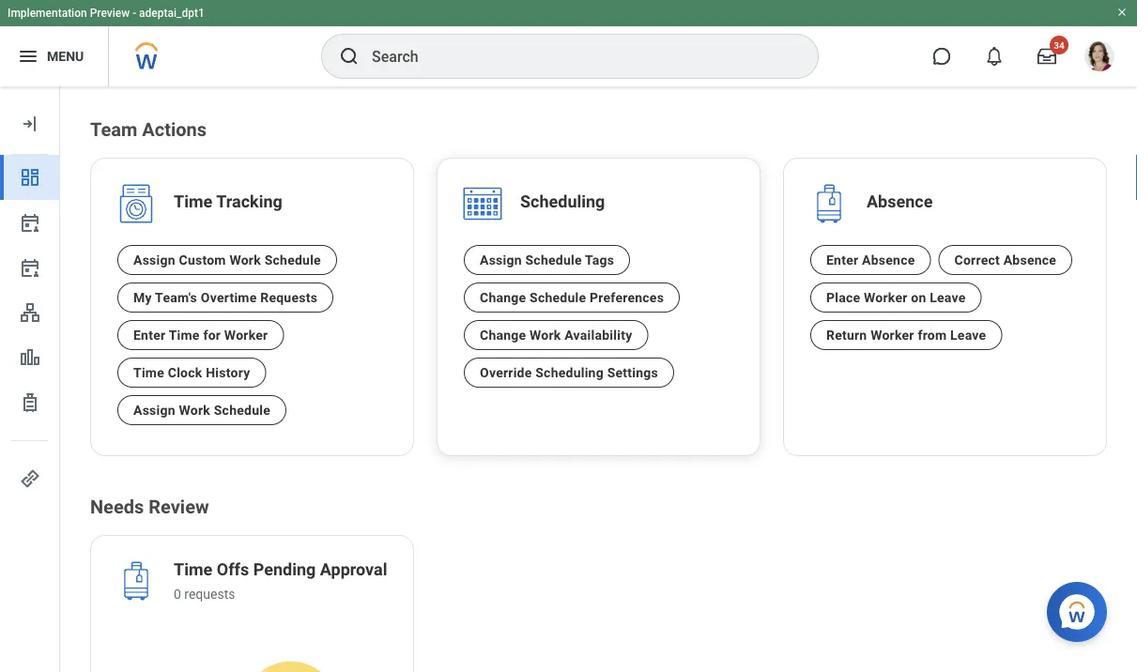 Task type: vqa. For each thing, say whether or not it's contained in the screenshot.
WORKER related to Place
yes



Task type: locate. For each thing, give the bounding box(es) containing it.
overtime
[[201, 290, 257, 306]]

absence inside button
[[862, 253, 915, 268]]

correct absence button
[[939, 245, 1073, 275]]

absence for enter absence
[[862, 253, 915, 268]]

0 vertical spatial leave
[[930, 290, 966, 306]]

absence up place worker on leave 'button'
[[862, 253, 915, 268]]

work for change work availability
[[530, 328, 561, 343]]

change schedule preferences
[[480, 290, 664, 306]]

time
[[174, 192, 213, 212], [169, 328, 200, 343], [133, 365, 164, 381], [174, 560, 213, 580]]

change
[[480, 290, 526, 306], [480, 328, 526, 343]]

assign up the change schedule preferences at the top of page
[[480, 253, 522, 268]]

offs
[[217, 560, 249, 580]]

team actions
[[90, 118, 207, 140]]

chart image
[[19, 347, 41, 369]]

work for assign work schedule
[[179, 403, 210, 418]]

schedule down history
[[214, 403, 271, 418]]

1 vertical spatial change
[[480, 328, 526, 343]]

assign inside assign custom work schedule button
[[133, 253, 175, 268]]

change work availability button
[[464, 320, 649, 350]]

time left clock at the bottom
[[133, 365, 164, 381]]

assign work schedule button
[[117, 396, 287, 426]]

time for time tracking
[[174, 192, 213, 212]]

schedule inside assign custom work schedule button
[[265, 253, 321, 268]]

for
[[203, 328, 221, 343]]

notifications large image
[[985, 47, 1004, 66]]

time up the 0
[[174, 560, 213, 580]]

inbox large image
[[1038, 47, 1057, 66]]

enter for enter time for worker
[[133, 328, 166, 343]]

absence up "enter absence"
[[867, 192, 933, 212]]

settings
[[607, 365, 659, 381]]

approval
[[320, 560, 387, 580]]

time inside time offs pending approval 0 requests
[[174, 560, 213, 580]]

custom
[[179, 253, 226, 268]]

worker
[[864, 290, 908, 306], [224, 328, 268, 343], [871, 328, 915, 343]]

0 horizontal spatial enter
[[133, 328, 166, 343]]

assign inside assign schedule tags button
[[480, 253, 522, 268]]

place worker on leave
[[827, 290, 966, 306]]

work
[[230, 253, 261, 268], [530, 328, 561, 343], [179, 403, 210, 418]]

correct
[[955, 253, 1000, 268]]

assign work schedule
[[133, 403, 271, 418]]

return worker from leave button
[[811, 320, 1003, 350]]

calendar user solid image
[[19, 256, 41, 279]]

0 vertical spatial change
[[480, 290, 526, 306]]

time offs pending approval 0 requests
[[174, 560, 387, 602]]

1 horizontal spatial enter
[[827, 253, 859, 268]]

clock
[[168, 365, 202, 381]]

assign custom work schedule button
[[117, 245, 337, 275]]

leave right from
[[951, 328, 987, 343]]

override scheduling settings
[[480, 365, 659, 381]]

schedule up change schedule preferences button
[[526, 253, 582, 268]]

leave right on
[[930, 290, 966, 306]]

change down assign schedule tags
[[480, 290, 526, 306]]

1 change from the top
[[480, 290, 526, 306]]

assign up my
[[133, 253, 175, 268]]

1 vertical spatial leave
[[951, 328, 987, 343]]

1 vertical spatial enter
[[133, 328, 166, 343]]

assign down clock at the bottom
[[133, 403, 175, 418]]

needs review
[[90, 496, 209, 518]]

34 button
[[1027, 36, 1069, 77]]

schedule inside change schedule preferences button
[[530, 290, 586, 306]]

0 vertical spatial enter
[[827, 253, 859, 268]]

my
[[133, 290, 152, 306]]

1 horizontal spatial work
[[230, 253, 261, 268]]

0 horizontal spatial work
[[179, 403, 210, 418]]

2 vertical spatial work
[[179, 403, 210, 418]]

availability
[[565, 328, 633, 343]]

leave
[[930, 290, 966, 306], [951, 328, 987, 343]]

time left for
[[169, 328, 200, 343]]

0 vertical spatial work
[[230, 253, 261, 268]]

schedule up "change work availability"
[[530, 290, 586, 306]]

time offs pending approval element
[[174, 559, 387, 585]]

worker right for
[[224, 328, 268, 343]]

requests
[[260, 290, 318, 306]]

enter
[[827, 253, 859, 268], [133, 328, 166, 343]]

justify image
[[17, 45, 39, 68]]

scheduling down change work availability button
[[536, 365, 604, 381]]

schedule
[[265, 253, 321, 268], [526, 253, 582, 268], [530, 290, 586, 306], [214, 403, 271, 418]]

0
[[174, 587, 181, 602]]

change up the override
[[480, 328, 526, 343]]

leave for return worker from leave
[[951, 328, 987, 343]]

link image
[[19, 468, 41, 490]]

absence inside button
[[1004, 253, 1057, 268]]

time tracking element
[[174, 191, 283, 217]]

close environment banner image
[[1117, 7, 1128, 18]]

navigation pane region
[[0, 86, 60, 673]]

assign inside assign work schedule button
[[133, 403, 175, 418]]

change for change work availability
[[480, 328, 526, 343]]

2 horizontal spatial work
[[530, 328, 561, 343]]

return
[[827, 328, 868, 343]]

1 vertical spatial scheduling
[[536, 365, 604, 381]]

worker down place worker on leave
[[871, 328, 915, 343]]

team's
[[155, 290, 197, 306]]

scheduling up assign schedule tags
[[520, 192, 605, 212]]

assign schedule tags
[[480, 253, 615, 268]]

leave inside place worker on leave 'button'
[[930, 290, 966, 306]]

2 change from the top
[[480, 328, 526, 343]]

work up "override scheduling settings" button
[[530, 328, 561, 343]]

worker for place
[[864, 290, 908, 306]]

assign
[[133, 253, 175, 268], [480, 253, 522, 268], [133, 403, 175, 418]]

absence right correct
[[1004, 253, 1057, 268]]

work up overtime
[[230, 253, 261, 268]]

worker left on
[[864, 290, 908, 306]]

absence for correct absence
[[1004, 253, 1057, 268]]

work down the time clock history 'button'
[[179, 403, 210, 418]]

search image
[[338, 45, 361, 68]]

preview
[[90, 7, 130, 20]]

scheduling
[[520, 192, 605, 212], [536, 365, 604, 381]]

1 vertical spatial work
[[530, 328, 561, 343]]

change work availability
[[480, 328, 633, 343]]

leave inside return worker from leave button
[[951, 328, 987, 343]]

time left tracking
[[174, 192, 213, 212]]

menu button
[[0, 26, 108, 86]]

worker inside 'button'
[[864, 290, 908, 306]]

time inside 'button'
[[133, 365, 164, 381]]

from
[[918, 328, 947, 343]]

enter down my
[[133, 328, 166, 343]]

absence
[[867, 192, 933, 212], [862, 253, 915, 268], [1004, 253, 1057, 268]]

schedule up requests
[[265, 253, 321, 268]]

enter up place in the right of the page
[[827, 253, 859, 268]]

assign for time tracking
[[133, 253, 175, 268]]



Task type: describe. For each thing, give the bounding box(es) containing it.
0 vertical spatial scheduling
[[520, 192, 605, 212]]

calendar user solid image
[[19, 211, 41, 234]]

assign for scheduling
[[480, 253, 522, 268]]

preferences
[[590, 290, 664, 306]]

pending
[[253, 560, 316, 580]]

enter absence
[[827, 253, 915, 268]]

place worker on leave button
[[811, 283, 982, 313]]

schedule inside assign work schedule button
[[214, 403, 271, 418]]

worker for return
[[871, 328, 915, 343]]

time for time offs pending approval 0 requests
[[174, 560, 213, 580]]

return worker from leave
[[827, 328, 987, 343]]

time clock history
[[133, 365, 250, 381]]

override
[[480, 365, 532, 381]]

34
[[1054, 39, 1065, 51]]

menu
[[47, 48, 84, 64]]

schedule inside assign schedule tags button
[[526, 253, 582, 268]]

time inside button
[[169, 328, 200, 343]]

leave for place worker on leave
[[930, 290, 966, 306]]

actions
[[142, 118, 207, 140]]

requests
[[184, 587, 235, 602]]

assign schedule tags button
[[464, 245, 631, 275]]

0 requests element
[[174, 585, 387, 604]]

my team's overtime requests
[[133, 290, 318, 306]]

menu banner
[[0, 0, 1138, 86]]

absence element
[[867, 191, 933, 217]]

tags
[[585, 253, 615, 268]]

time for time clock history
[[133, 365, 164, 381]]

-
[[133, 7, 136, 20]]

implementation preview -   adeptai_dpt1
[[8, 7, 205, 20]]

my team's overtime requests button
[[117, 283, 334, 313]]

task timeoff image
[[19, 392, 41, 414]]

change for change schedule preferences
[[480, 290, 526, 306]]

enter time for worker
[[133, 328, 268, 343]]

enter for enter absence
[[827, 253, 859, 268]]

scheduling inside button
[[536, 365, 604, 381]]

dashboard image
[[19, 166, 41, 189]]

change schedule preferences button
[[464, 283, 680, 313]]

needs
[[90, 496, 144, 518]]

Search Workday  search field
[[372, 36, 780, 77]]

history
[[206, 365, 250, 381]]

time clock history button
[[117, 358, 266, 388]]

implementation
[[8, 7, 87, 20]]

transformation import image
[[19, 113, 41, 135]]

profile logan mcneil image
[[1085, 41, 1115, 75]]

review
[[149, 496, 209, 518]]

view team image
[[19, 302, 41, 324]]

adeptai_dpt1
[[139, 7, 205, 20]]

enter absence button
[[811, 245, 931, 275]]

on
[[912, 290, 927, 306]]

place
[[827, 290, 861, 306]]

time tracking
[[174, 192, 283, 212]]

correct absence
[[955, 253, 1057, 268]]

override scheduling settings button
[[464, 358, 674, 388]]

team
[[90, 118, 137, 140]]

enter time for worker button
[[117, 320, 284, 350]]

scheduling element
[[520, 191, 605, 217]]

assign custom work schedule
[[133, 253, 321, 268]]

tracking
[[216, 192, 283, 212]]



